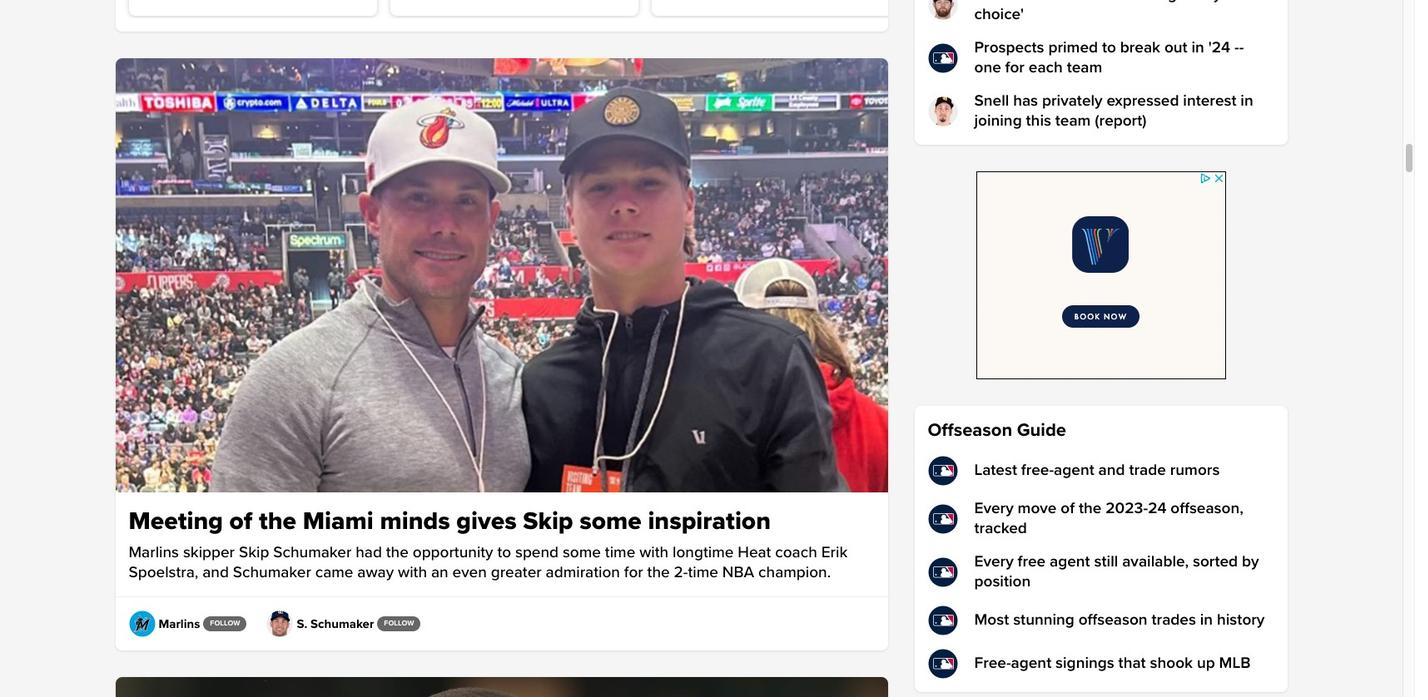Task type: locate. For each thing, give the bounding box(es) containing it.
to inside meeting of the miami minds gives skip some inspiration marlins skipper skip schumaker had the opportunity to spend some time with longtime heat coach erik spoelstra, and schumaker came away with an even greater admiration for the 2-time nba champion.
[[497, 543, 511, 563]]

offseason,
[[1171, 499, 1243, 519]]

out
[[1164, 38, 1188, 57]]

every inside every move of the 2023-24 offseason, tracked
[[974, 499, 1014, 519]]

one
[[974, 58, 1001, 77]]

prospects primed to break out in '24 -- one for each team link
[[928, 38, 1274, 78]]

agent down stunning at the right bottom of the page
[[1011, 654, 1051, 673]]

offseason
[[928, 420, 1012, 442]]

this club is viewed as montgomery's 'first choice'
[[974, 0, 1266, 24]]

follow
[[210, 619, 240, 628], [384, 619, 414, 628]]

with left an
[[398, 563, 427, 583]]

in for out
[[1192, 38, 1204, 57]]

0 vertical spatial time
[[605, 543, 635, 563]]

how to construct a hall of fame ballot image
[[115, 677, 888, 698]]

1 vertical spatial mlb image
[[928, 649, 958, 679]]

marlins right marlins image on the bottom of the page
[[159, 616, 200, 631]]

follow button
[[203, 617, 247, 632], [377, 617, 421, 632]]

mlb image inside every free agent still available, sorted by position link
[[928, 558, 958, 588]]

team inside snell has privately expressed interest in joining this team (report)
[[1055, 112, 1091, 131]]

1 vertical spatial to
[[497, 543, 511, 563]]

break
[[1120, 38, 1160, 57]]

b. snell image
[[928, 97, 958, 127]]

of
[[1061, 499, 1075, 519], [229, 506, 252, 537]]

1 horizontal spatial for
[[1005, 58, 1025, 77]]

and down skipper
[[202, 563, 229, 583]]

1 horizontal spatial time
[[688, 563, 718, 583]]

follow button for s. schumaker
[[377, 617, 421, 632]]

every up the position
[[974, 553, 1014, 572]]

1 vertical spatial for
[[624, 563, 643, 583]]

for
[[1005, 58, 1025, 77], [624, 563, 643, 583]]

still
[[1094, 553, 1118, 572]]

0 horizontal spatial and
[[202, 563, 229, 583]]

some
[[580, 506, 642, 537], [563, 543, 601, 563]]

club
[[1008, 0, 1038, 4]]

0 horizontal spatial of
[[229, 506, 252, 537]]

most stunning offseason trades in history link
[[928, 606, 1274, 636]]

s. schumaker image
[[267, 611, 293, 637]]

1 vertical spatial schumaker
[[233, 563, 311, 583]]

1 horizontal spatial to
[[1102, 38, 1116, 57]]

schumaker up came
[[273, 543, 352, 563]]

to left break
[[1102, 38, 1116, 57]]

2 follow button from the left
[[377, 617, 421, 632]]

to up the greater
[[497, 543, 511, 563]]

mlb image left free-
[[928, 649, 958, 679]]

time down longtime
[[688, 563, 718, 583]]

0 horizontal spatial follow
[[210, 619, 240, 628]]

mlb image
[[928, 456, 958, 486], [928, 649, 958, 679]]

free
[[1018, 553, 1046, 572]]

1 vertical spatial marlins
[[159, 616, 200, 631]]

follow button down away
[[377, 617, 421, 632]]

1 horizontal spatial skip
[[523, 506, 573, 537]]

mlb image for latest
[[928, 456, 958, 486]]

mlb image left tracked at the right
[[928, 504, 958, 534]]

montgomery's
[[1131, 0, 1232, 4]]

1 follow button from the left
[[203, 617, 247, 632]]

1 mlb image from the top
[[928, 456, 958, 486]]

and left trade at the right bottom of the page
[[1098, 461, 1125, 480]]

mlb image
[[928, 43, 958, 73], [928, 504, 958, 534], [928, 558, 958, 588], [928, 606, 958, 636]]

1 - from the left
[[1234, 38, 1239, 57]]

the left 2023-
[[1079, 499, 1102, 519]]

to inside "prospects primed to break out in '24 -- one for each team"
[[1102, 38, 1116, 57]]

schumaker
[[273, 543, 352, 563], [233, 563, 311, 583], [311, 616, 374, 631]]

mlb image inside every move of the 2023-24 offseason, tracked "link"
[[928, 504, 958, 534]]

and
[[1098, 461, 1125, 480], [202, 563, 229, 583]]

inspiration
[[648, 506, 771, 537]]

mlb image for free-
[[928, 649, 958, 679]]

3 mlb image from the top
[[928, 558, 958, 588]]

even
[[452, 563, 487, 583]]

snell has privately expressed interest in joining this team (report)
[[974, 92, 1253, 131]]

in inside "prospects primed to break out in '24 -- one for each team"
[[1192, 38, 1204, 57]]

24
[[1148, 499, 1167, 519]]

in right trades
[[1200, 611, 1213, 630]]

1 horizontal spatial of
[[1061, 499, 1075, 519]]

skip right skipper
[[239, 543, 269, 563]]

miami
[[303, 506, 374, 537]]

free-agent signings that shook up mlb
[[974, 654, 1251, 673]]

in left ''24'
[[1192, 38, 1204, 57]]

mlb
[[1219, 654, 1251, 673]]

1 horizontal spatial with
[[639, 543, 669, 563]]

follow left s. schumaker icon
[[210, 619, 240, 628]]

mlb image inside prospects primed to break out in '24 -- one for each team link
[[928, 43, 958, 73]]

agent inside every free agent still available, sorted by position
[[1050, 553, 1090, 572]]

1 vertical spatial in
[[1241, 92, 1253, 111]]

for left 2-
[[624, 563, 643, 583]]

away
[[357, 563, 394, 583]]

tracked
[[974, 519, 1027, 539]]

s.
[[297, 616, 307, 631]]

coach
[[775, 543, 817, 563]]

follow down away
[[384, 619, 414, 628]]

skip up spend
[[523, 506, 573, 537]]

every move of the 2023-24 offseason, tracked link
[[928, 499, 1274, 539]]

follow button left s. schumaker icon
[[203, 617, 247, 632]]

meeting of the miami minds gives skip some inspiration image
[[115, 58, 888, 493]]

-
[[1234, 38, 1239, 57], [1239, 38, 1244, 57]]

0 vertical spatial agent
[[1054, 461, 1094, 480]]

meeting
[[129, 506, 223, 537]]

0 vertical spatial skip
[[523, 506, 573, 537]]

0 vertical spatial marlins
[[129, 543, 179, 563]]

0 vertical spatial every
[[974, 499, 1014, 519]]

0 vertical spatial mlb image
[[928, 456, 958, 486]]

mlb image left most in the bottom of the page
[[928, 606, 958, 636]]

of up skipper
[[229, 506, 252, 537]]

agent left still at the right of the page
[[1050, 553, 1090, 572]]

every for every free agent still available, sorted by position
[[974, 553, 1014, 572]]

0 horizontal spatial to
[[497, 543, 511, 563]]

latest free-agent and trade rumors link
[[928, 456, 1274, 486]]

the right the had
[[386, 543, 409, 563]]

0 horizontal spatial for
[[624, 563, 643, 583]]

'first
[[1236, 0, 1266, 4]]

2 mlb image from the top
[[928, 649, 958, 679]]

in
[[1192, 38, 1204, 57], [1241, 92, 1253, 111], [1200, 611, 1213, 630]]

follow for s. schumaker
[[384, 619, 414, 628]]

opportunity
[[413, 543, 493, 563]]

mlb image down offseason
[[928, 456, 958, 486]]

spend
[[515, 543, 559, 563]]

1 vertical spatial agent
[[1050, 553, 1090, 572]]

2 follow from the left
[[384, 619, 414, 628]]

1 vertical spatial team
[[1055, 112, 1091, 131]]

agent
[[1054, 461, 1094, 480], [1050, 553, 1090, 572], [1011, 654, 1051, 673]]

schumaker up s. schumaker icon
[[233, 563, 311, 583]]

1 vertical spatial and
[[202, 563, 229, 583]]

marlins up the spoelstra, at the bottom left of the page
[[129, 543, 179, 563]]

with left longtime
[[639, 543, 669, 563]]

agent for free-
[[1054, 461, 1094, 480]]

1 vertical spatial every
[[974, 553, 1014, 572]]

1 horizontal spatial follow
[[384, 619, 414, 628]]

that
[[1118, 654, 1146, 673]]

every for every move of the 2023-24 offseason, tracked
[[974, 499, 1014, 519]]

0 vertical spatial for
[[1005, 58, 1025, 77]]

schumaker right s.
[[311, 616, 374, 631]]

free-
[[1021, 461, 1054, 480]]

in inside snell has privately expressed interest in joining this team (report)
[[1241, 92, 1253, 111]]

team down primed
[[1067, 58, 1102, 77]]

1 mlb image from the top
[[928, 43, 958, 73]]

1 every from the top
[[974, 499, 1014, 519]]

0 horizontal spatial with
[[398, 563, 427, 583]]

0 horizontal spatial time
[[605, 543, 635, 563]]

every move of the 2023-24 offseason, tracked
[[974, 499, 1243, 539]]

team down privately
[[1055, 112, 1091, 131]]

mlb image left the position
[[928, 558, 958, 588]]

the
[[1079, 499, 1102, 519], [259, 506, 296, 537], [386, 543, 409, 563], [647, 563, 670, 583]]

'24
[[1208, 38, 1230, 57]]

1 vertical spatial with
[[398, 563, 427, 583]]

time
[[605, 543, 635, 563], [688, 563, 718, 583]]

agent for free
[[1050, 553, 1090, 572]]

follow for marlins
[[210, 619, 240, 628]]

0 vertical spatial with
[[639, 543, 669, 563]]

trades
[[1152, 611, 1196, 630]]

every free agent still available, sorted by position link
[[928, 553, 1274, 593]]

latest free-agent and trade rumors
[[974, 461, 1220, 480]]

for down prospects
[[1005, 58, 1025, 77]]

2 every from the top
[[974, 553, 1014, 572]]

0 vertical spatial in
[[1192, 38, 1204, 57]]

agent down "guide"
[[1054, 461, 1094, 480]]

2 mlb image from the top
[[928, 504, 958, 534]]

every
[[974, 499, 1014, 519], [974, 553, 1014, 572]]

s. schumaker
[[297, 616, 374, 631]]

every up tracked at the right
[[974, 499, 1014, 519]]

time up 'admiration'
[[605, 543, 635, 563]]

of right move
[[1061, 499, 1075, 519]]

had
[[356, 543, 382, 563]]

1 vertical spatial skip
[[239, 543, 269, 563]]

0 vertical spatial and
[[1098, 461, 1125, 480]]

to
[[1102, 38, 1116, 57], [497, 543, 511, 563]]

every inside every free agent still available, sorted by position
[[974, 553, 1014, 572]]

each
[[1029, 58, 1063, 77]]

in right interest
[[1241, 92, 1253, 111]]

guide
[[1017, 420, 1066, 442]]

0 vertical spatial team
[[1067, 58, 1102, 77]]

1 horizontal spatial follow button
[[377, 617, 421, 632]]

0 vertical spatial to
[[1102, 38, 1116, 57]]

2023-
[[1106, 499, 1148, 519]]

team
[[1067, 58, 1102, 77], [1055, 112, 1091, 131]]

0 vertical spatial schumaker
[[273, 543, 352, 563]]

the left miami in the left of the page
[[259, 506, 296, 537]]

stunning
[[1013, 611, 1074, 630]]

marlins
[[129, 543, 179, 563], [159, 616, 200, 631]]

every free agent still available, sorted by position
[[974, 553, 1259, 592]]

marlins link
[[129, 611, 200, 637]]

with
[[639, 543, 669, 563], [398, 563, 427, 583]]

4 mlb image from the top
[[928, 606, 958, 636]]

mlb image for every move of the 2023-24 offseason, tracked
[[928, 504, 958, 534]]

privately
[[1042, 92, 1103, 111]]

2 vertical spatial schumaker
[[311, 616, 374, 631]]

0 horizontal spatial follow button
[[203, 617, 247, 632]]

mlb image left one
[[928, 43, 958, 73]]

1 follow from the left
[[210, 619, 240, 628]]



Task type: describe. For each thing, give the bounding box(es) containing it.
move
[[1018, 499, 1057, 519]]

offseason guide
[[928, 420, 1066, 442]]

and inside meeting of the miami minds gives skip some inspiration marlins skipper skip schumaker had the opportunity to spend some time with longtime heat coach erik spoelstra, and schumaker came away with an even greater admiration for the 2-time nba champion.
[[202, 563, 229, 583]]

0 horizontal spatial skip
[[239, 543, 269, 563]]

viewed
[[1057, 0, 1107, 4]]

heat
[[738, 543, 771, 563]]

interest
[[1183, 92, 1236, 111]]

free-
[[974, 654, 1011, 673]]

primed
[[1048, 38, 1098, 57]]

in for interest
[[1241, 92, 1253, 111]]

(report)
[[1095, 112, 1147, 131]]

for inside meeting of the miami minds gives skip some inspiration marlins skipper skip schumaker had the opportunity to spend some time with longtime heat coach erik spoelstra, and schumaker came away with an even greater admiration for the 2-time nba champion.
[[624, 563, 643, 583]]

mlb image for every free agent still available, sorted by position
[[928, 558, 958, 588]]

came
[[315, 563, 353, 583]]

meeting of the miami minds gives skip some inspiration link
[[129, 506, 874, 537]]

2-
[[674, 563, 688, 583]]

1 vertical spatial time
[[688, 563, 718, 583]]

gives
[[456, 506, 517, 537]]

nba
[[722, 563, 754, 583]]

latest
[[974, 461, 1017, 480]]

free-agent signings that shook up mlb link
[[928, 649, 1274, 679]]

marlins inside meeting of the miami minds gives skip some inspiration marlins skipper skip schumaker had the opportunity to spend some time with longtime heat coach erik spoelstra, and schumaker came away with an even greater admiration for the 2-time nba champion.
[[129, 543, 179, 563]]

s. schumaker link
[[267, 611, 374, 637]]

available,
[[1122, 553, 1189, 572]]

the left 2-
[[647, 563, 670, 583]]

2 - from the left
[[1239, 38, 1244, 57]]

longtime
[[673, 543, 734, 563]]

j. montgomery image
[[928, 0, 958, 20]]

is
[[1042, 0, 1053, 4]]

prospects
[[974, 38, 1044, 57]]

meeting of the miami minds gives skip some inspiration marlins skipper skip schumaker had the opportunity to spend some time with longtime heat coach erik spoelstra, and schumaker came away with an even greater admiration for the 2-time nba champion.
[[129, 506, 848, 583]]

offseason
[[1078, 611, 1148, 630]]

snell has privately expressed interest in joining this team (report) link
[[928, 92, 1274, 132]]

choice'
[[974, 5, 1024, 24]]

advertisement region
[[976, 171, 1226, 380]]

prospects primed to break out in '24 -- one for each team
[[974, 38, 1244, 77]]

of inside every move of the 2023-24 offseason, tracked
[[1061, 499, 1075, 519]]

as
[[1111, 0, 1127, 4]]

shook
[[1150, 654, 1193, 673]]

greater
[[491, 563, 542, 583]]

most
[[974, 611, 1009, 630]]

minds
[[380, 506, 450, 537]]

sorted
[[1193, 553, 1238, 572]]

mlb image for prospects primed to break out in '24 -- one for each team
[[928, 43, 958, 73]]

of inside meeting of the miami minds gives skip some inspiration marlins skipper skip schumaker had the opportunity to spend some time with longtime heat coach erik spoelstra, and schumaker came away with an even greater admiration for the 2-time nba champion.
[[229, 506, 252, 537]]

the inside every move of the 2023-24 offseason, tracked
[[1079, 499, 1102, 519]]

champion.
[[758, 563, 831, 583]]

2 vertical spatial in
[[1200, 611, 1213, 630]]

admiration
[[546, 563, 620, 583]]

0 vertical spatial some
[[580, 506, 642, 537]]

mlb image for most stunning offseason trades in history
[[928, 606, 958, 636]]

this
[[974, 0, 1004, 4]]

1 horizontal spatial and
[[1098, 461, 1125, 480]]

up
[[1197, 654, 1215, 673]]

trade
[[1129, 461, 1166, 480]]

this club is viewed as montgomery's 'first choice' link
[[928, 0, 1274, 25]]

has
[[1013, 92, 1038, 111]]

position
[[974, 573, 1031, 592]]

an
[[431, 563, 448, 583]]

history
[[1217, 611, 1265, 630]]

erik
[[821, 543, 848, 563]]

follow button for marlins
[[203, 617, 247, 632]]

rumors
[[1170, 461, 1220, 480]]

2 vertical spatial agent
[[1011, 654, 1051, 673]]

joining
[[974, 112, 1022, 131]]

marlins image
[[129, 611, 155, 637]]

for inside "prospects primed to break out in '24 -- one for each team"
[[1005, 58, 1025, 77]]

most stunning offseason trades in history
[[974, 611, 1265, 630]]

skipper
[[183, 543, 235, 563]]

team inside "prospects primed to break out in '24 -- one for each team"
[[1067, 58, 1102, 77]]

signings
[[1055, 654, 1114, 673]]

expressed
[[1107, 92, 1179, 111]]

1 vertical spatial some
[[563, 543, 601, 563]]

snell
[[974, 92, 1009, 111]]

spoelstra,
[[129, 563, 198, 583]]

by
[[1242, 553, 1259, 572]]

this
[[1026, 112, 1051, 131]]



Task type: vqa. For each thing, say whether or not it's contained in the screenshot.
series
no



